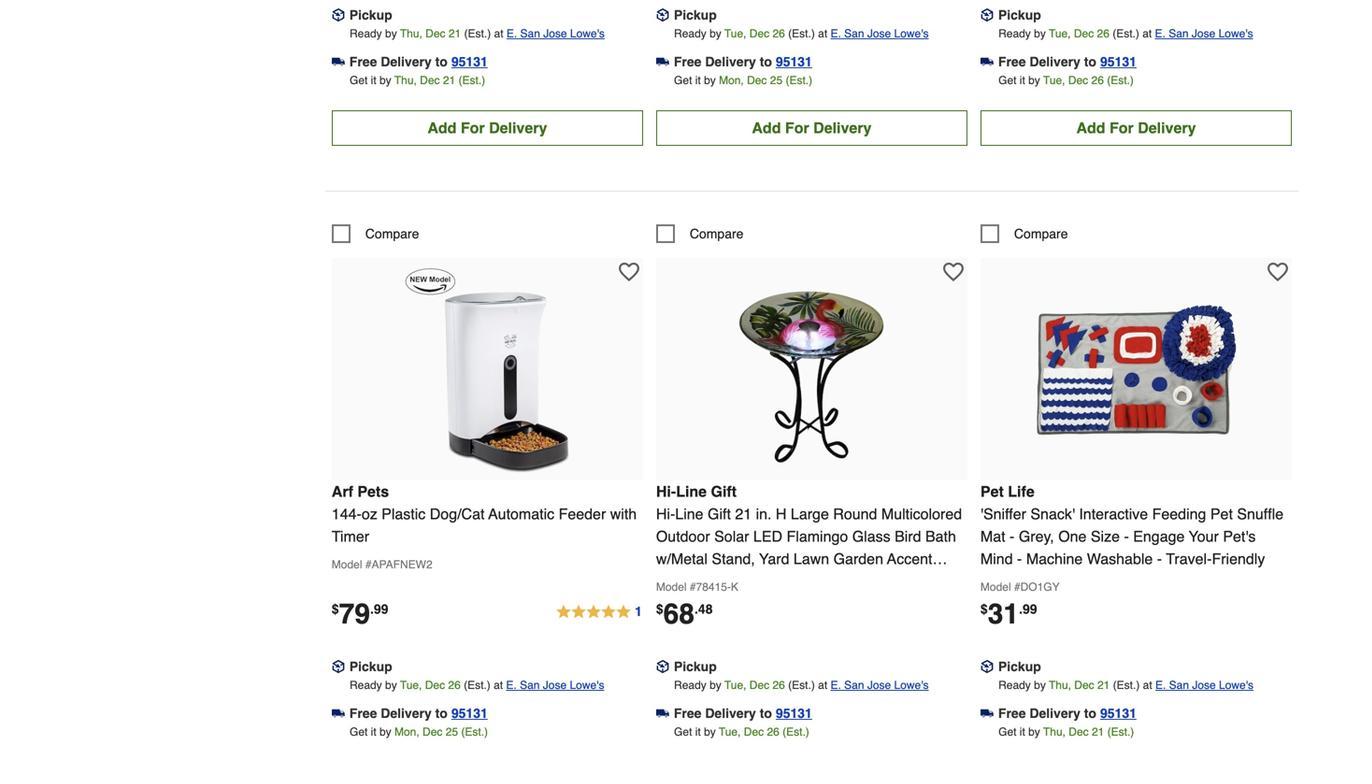 Task type: describe. For each thing, give the bounding box(es) containing it.
bath
[[925, 528, 956, 545]]

0 vertical spatial line
[[676, 483, 707, 500]]

$ inside hi-line gift hi-line gift 21 in. h large round multicolored outdoor solar led flamingo glass bird bath w/metal stand, yard lawn garden accent decor model # 78415-k $ 68 .48
[[656, 601, 663, 616]]

1 horizontal spatial get it by tue, dec 26 (est.)
[[999, 74, 1134, 87]]

1 vertical spatial mon,
[[395, 725, 419, 738]]

0 vertical spatial gift
[[711, 483, 737, 500]]

1 for from the left
[[461, 119, 485, 136]]

life
[[1008, 483, 1035, 500]]

0 horizontal spatial pet
[[981, 483, 1004, 500]]

1 vertical spatial gift
[[708, 505, 731, 522]]

grey,
[[1019, 528, 1054, 545]]

arf pets 144-oz plastic dog/cat automatic feeder with timer image
[[385, 267, 590, 473]]

pet's
[[1223, 528, 1256, 545]]

lowe's for get it by thu, dec 21 (est.)'s truck filled image
[[1219, 679, 1254, 692]]

0 horizontal spatial get it by mon, dec 25 (est.)
[[350, 725, 488, 738]]

plastic
[[382, 505, 426, 522]]

1 button
[[555, 601, 643, 623]]

hi-line gift hi-line gift 21 in. h large round multicolored outdoor solar led flamingo glass bird bath w/metal stand, yard lawn garden accent decor model # 78415-k $ 68 .48
[[656, 483, 962, 630]]

stand,
[[712, 550, 755, 567]]

1 vertical spatial get it by thu, dec 21 (est.)
[[999, 725, 1134, 738]]

21 inside hi-line gift hi-line gift 21 in. h large round multicolored outdoor solar led flamingo glass bird bath w/metal stand, yard lawn garden accent decor model # 78415-k $ 68 .48
[[735, 505, 752, 522]]

friendly
[[1212, 550, 1265, 567]]

heart outline image
[[943, 262, 964, 282]]

0 vertical spatial 25
[[770, 74, 783, 87]]

mind
[[981, 550, 1013, 567]]

1 hi- from the top
[[656, 483, 676, 500]]

accent
[[887, 550, 932, 567]]

31
[[988, 598, 1019, 630]]

1 heart outline image from the left
[[619, 262, 639, 282]]

pickup image for get it by mon, dec 25 (est.)'s truck filled icon
[[332, 660, 345, 673]]

3 add for delivery button from the left
[[981, 110, 1292, 146]]

pets
[[357, 483, 389, 500]]

1 vertical spatial line
[[675, 505, 704, 522]]

engage
[[1133, 528, 1185, 545]]

pickup image for truck filled icon corresponding to get it by tue, dec 26 (est.)
[[656, 660, 669, 673]]

washable
[[1087, 550, 1153, 567]]

'sniffer
[[981, 505, 1026, 522]]

model for 'sniffer snack' interactive feeding pet snuffle mat - grey, one size - engage your pet's mind - machine washable - travel-friendly
[[981, 580, 1011, 594]]

h
[[776, 505, 787, 522]]

actual price $79.99 element
[[332, 598, 388, 630]]

truck filled image for get it by thu, dec 21 (est.)
[[981, 707, 994, 720]]

68
[[663, 598, 695, 630]]

$ for 79
[[332, 601, 339, 616]]

model # do1gy
[[981, 580, 1060, 594]]

truck filled image for get it by mon, dec 25 (est.)
[[332, 707, 345, 720]]

# for pet life 'sniffer snack' interactive feeding pet snuffle mat - grey, one size - engage your pet's mind - machine washable - travel-friendly
[[1014, 580, 1020, 594]]

truck filled image for get it by tue, dec 26 (est.)
[[981, 55, 994, 68]]

timer
[[332, 528, 369, 545]]

mat
[[981, 528, 1006, 545]]

with
[[610, 505, 637, 522]]

multicolored
[[881, 505, 962, 522]]

1 add for delivery button from the left
[[332, 110, 643, 146]]

- right mind
[[1017, 550, 1022, 567]]

lowe's for get it by thu, dec 21 (est.) truck filled icon
[[570, 27, 605, 40]]

to for get it by thu, dec 21 (est.) truck filled icon
[[435, 54, 448, 69]]

2 add from the left
[[752, 119, 781, 136]]

pet life 'sniffer snack' interactive feeding pet snuffle mat - grey, one size - engage your pet's mind - machine washable - travel-friendly
[[981, 483, 1284, 567]]

k
[[731, 580, 738, 594]]

79
[[339, 598, 370, 630]]

actual price $31.99 element
[[981, 598, 1037, 630]]

automatic
[[488, 505, 554, 522]]

0 vertical spatial get it by thu, dec 21 (est.)
[[350, 74, 485, 87]]

- right mat
[[1010, 528, 1015, 545]]

2 heart outline image from the left
[[1268, 262, 1288, 282]]

0 horizontal spatial ready by thu, dec 21 (est.) at e. san jose lowe's
[[350, 27, 605, 40]]

outdoor
[[656, 528, 710, 545]]

5001890357 element
[[332, 224, 419, 243]]

hi-line gift hi-line gift 21 in. h large round multicolored outdoor solar led flamingo glass bird bath w/metal stand, yard lawn garden accent decor image
[[709, 267, 915, 473]]

pickup image for truck filled image associated with get it by tue, dec 26 (est.)
[[981, 8, 994, 22]]



Task type: vqa. For each thing, say whether or not it's contained in the screenshot.


Task type: locate. For each thing, give the bounding box(es) containing it.
compare for 5001890357 element
[[365, 226, 419, 241]]

e. san jose lowe's button
[[507, 24, 605, 43], [831, 24, 929, 43], [1155, 24, 1253, 43], [506, 676, 604, 694], [831, 676, 929, 694], [1155, 676, 1254, 694]]

it
[[371, 74, 376, 87], [695, 74, 701, 87], [1020, 74, 1025, 87], [371, 725, 376, 738], [695, 725, 701, 738], [1020, 725, 1025, 738]]

get it by tue, dec 26 (est.)
[[999, 74, 1134, 87], [674, 725, 809, 738]]

2 add for delivery button from the left
[[656, 110, 967, 146]]

95131
[[451, 54, 488, 69], [776, 54, 812, 69], [1100, 54, 1137, 69], [451, 706, 488, 721], [776, 706, 812, 721], [1100, 706, 1137, 721]]

flamingo
[[787, 528, 848, 545]]

tue,
[[724, 27, 746, 40], [1049, 27, 1071, 40], [1043, 74, 1065, 87], [400, 679, 422, 692], [724, 679, 746, 692], [719, 725, 741, 738]]

1 horizontal spatial add for delivery
[[752, 119, 872, 136]]

2 for from the left
[[785, 119, 809, 136]]

2 horizontal spatial #
[[1014, 580, 1020, 594]]

0 horizontal spatial 25
[[446, 725, 458, 738]]

ready
[[350, 27, 382, 40], [674, 27, 707, 40], [999, 27, 1031, 40], [350, 679, 382, 692], [674, 679, 707, 692], [999, 679, 1031, 692]]

1 $ from the left
[[332, 601, 339, 616]]

dog/cat
[[430, 505, 485, 522]]

round
[[833, 505, 877, 522]]

model # apafnew2
[[332, 558, 432, 571]]

pickup image for get it by mon, dec 25 (est.) truck filled image
[[656, 8, 669, 22]]

2 compare from the left
[[690, 226, 744, 241]]

model up 68
[[656, 580, 687, 594]]

2 hi- from the top
[[656, 505, 675, 522]]

mon,
[[719, 74, 744, 87], [395, 725, 419, 738]]

to for get it by mon, dec 25 (est.)'s truck filled icon
[[435, 706, 448, 721]]

model down timer
[[332, 558, 362, 571]]

thu,
[[400, 27, 422, 40], [394, 74, 417, 87], [1049, 679, 1071, 692], [1043, 725, 1066, 738]]

1 horizontal spatial add for delivery button
[[656, 110, 967, 146]]

dec
[[425, 27, 445, 40], [750, 27, 769, 40], [1074, 27, 1094, 40], [420, 74, 440, 87], [747, 74, 767, 87], [1068, 74, 1088, 87], [425, 679, 445, 692], [750, 679, 769, 692], [1074, 679, 1094, 692], [423, 725, 443, 738], [744, 725, 764, 738], [1069, 725, 1089, 738]]

truck filled image
[[332, 55, 345, 68], [332, 707, 345, 720], [656, 707, 669, 720]]

3 add from the left
[[1076, 119, 1105, 136]]

gift
[[711, 483, 737, 500], [708, 505, 731, 522]]

travel-
[[1166, 550, 1212, 567]]

$ down model # do1gy
[[981, 601, 988, 616]]

0 horizontal spatial compare
[[365, 226, 419, 241]]

yard
[[759, 550, 789, 567]]

model
[[332, 558, 362, 571], [656, 580, 687, 594], [981, 580, 1011, 594]]

actual price $68.48 element
[[656, 598, 713, 630]]

1 horizontal spatial for
[[785, 119, 809, 136]]

feeding
[[1152, 505, 1206, 522]]

3 for from the left
[[1110, 119, 1134, 136]]

apafnew2
[[372, 558, 432, 571]]

2 horizontal spatial add for delivery button
[[981, 110, 1292, 146]]

0 horizontal spatial add
[[428, 119, 457, 136]]

your
[[1189, 528, 1219, 545]]

size
[[1091, 528, 1120, 545]]

# for arf pets 144-oz plastic dog/cat automatic feeder with timer
[[365, 558, 372, 571]]

144-
[[332, 505, 362, 522]]

1 horizontal spatial get it by thu, dec 21 (est.)
[[999, 725, 1134, 738]]

to for truck filled image associated with get it by tue, dec 26 (est.)
[[1084, 54, 1097, 69]]

it for get it by thu, dec 21 (est.)'s truck filled image
[[1020, 725, 1025, 738]]

1 horizontal spatial add
[[752, 119, 781, 136]]

compare inside 5001890357 element
[[365, 226, 419, 241]]

lowe's for get it by mon, dec 25 (est.)'s truck filled icon
[[570, 679, 604, 692]]

0 horizontal spatial $
[[332, 601, 339, 616]]

pickup image
[[332, 8, 345, 22]]

to for get it by mon, dec 25 (est.) truck filled image
[[760, 54, 772, 69]]

.48
[[695, 601, 713, 616]]

ready by thu, dec 21 (est.) at e. san jose lowe's
[[350, 27, 605, 40], [999, 679, 1254, 692]]

1 horizontal spatial compare
[[690, 226, 744, 241]]

78415-
[[696, 580, 731, 594]]

free
[[349, 54, 377, 69], [674, 54, 702, 69], [998, 54, 1026, 69], [349, 706, 377, 721], [674, 706, 702, 721], [998, 706, 1026, 721]]

# up the .48
[[690, 580, 696, 594]]

model for 144-oz plastic dog/cat automatic feeder with timer
[[332, 558, 362, 571]]

it for get it by thu, dec 21 (est.) truck filled icon
[[371, 74, 376, 87]]

1 horizontal spatial mon,
[[719, 74, 744, 87]]

1 vertical spatial ready by thu, dec 21 (est.) at e. san jose lowe's
[[999, 679, 1254, 692]]

0 vertical spatial get it by tue, dec 26 (est.)
[[999, 74, 1134, 87]]

lawn
[[794, 550, 829, 567]]

decor
[[656, 572, 696, 590]]

feeder
[[559, 505, 606, 522]]

$ 79 .99
[[332, 598, 388, 630]]

compare inside 5013649975 element
[[690, 226, 744, 241]]

3 compare from the left
[[1014, 226, 1068, 241]]

1 horizontal spatial model
[[656, 580, 687, 594]]

in.
[[756, 505, 772, 522]]

snuffle
[[1237, 505, 1284, 522]]

add for delivery
[[428, 119, 547, 136], [752, 119, 872, 136], [1076, 119, 1196, 136]]

2 horizontal spatial add for delivery
[[1076, 119, 1196, 136]]

do1gy
[[1020, 580, 1060, 594]]

snack'
[[1031, 505, 1075, 522]]

at
[[494, 27, 503, 40], [818, 27, 827, 40], [1143, 27, 1152, 40], [494, 679, 503, 692], [818, 679, 827, 692], [1143, 679, 1152, 692]]

2 horizontal spatial add
[[1076, 119, 1105, 136]]

pickup
[[349, 7, 392, 22], [674, 7, 717, 22], [998, 7, 1041, 22], [349, 659, 392, 674], [674, 659, 717, 674], [998, 659, 1041, 674]]

.99 inside $ 79 .99
[[370, 601, 388, 616]]

compare for the 5013082673 element
[[1014, 226, 1068, 241]]

bird
[[895, 528, 921, 545]]

get
[[350, 74, 368, 87], [674, 74, 692, 87], [999, 74, 1017, 87], [350, 725, 368, 738], [674, 725, 692, 738], [999, 725, 1017, 738]]

model up 31
[[981, 580, 1011, 594]]

0 vertical spatial hi-
[[656, 483, 676, 500]]

5 stars image
[[555, 601, 643, 623]]

hi-
[[656, 483, 676, 500], [656, 505, 675, 522]]

0 horizontal spatial add for delivery button
[[332, 110, 643, 146]]

heart outline image
[[619, 262, 639, 282], [1268, 262, 1288, 282]]

# down timer
[[365, 558, 372, 571]]

1 horizontal spatial $
[[656, 601, 663, 616]]

lowe's for get it by mon, dec 25 (est.) truck filled image
[[894, 27, 929, 40]]

(est.)
[[464, 27, 491, 40], [788, 27, 815, 40], [1113, 27, 1139, 40], [459, 74, 485, 87], [786, 74, 812, 87], [1107, 74, 1134, 87], [464, 679, 491, 692], [788, 679, 815, 692], [1113, 679, 1140, 692], [461, 725, 488, 738], [783, 725, 809, 738], [1107, 725, 1134, 738]]

- right size on the right
[[1124, 528, 1129, 545]]

1 vertical spatial get it by mon, dec 25 (est.)
[[350, 725, 488, 738]]

0 horizontal spatial mon,
[[395, 725, 419, 738]]

# up $ 31 .99
[[1014, 580, 1020, 594]]

solar
[[714, 528, 749, 545]]

2 horizontal spatial for
[[1110, 119, 1134, 136]]

.99 for 31
[[1019, 601, 1037, 616]]

1 add for delivery from the left
[[428, 119, 547, 136]]

2 horizontal spatial model
[[981, 580, 1011, 594]]

$
[[332, 601, 339, 616], [656, 601, 663, 616], [981, 601, 988, 616]]

# inside hi-line gift hi-line gift 21 in. h large round multicolored outdoor solar led flamingo glass bird bath w/metal stand, yard lawn garden accent decor model # 78415-k $ 68 .48
[[690, 580, 696, 594]]

#
[[365, 558, 372, 571], [690, 580, 696, 594], [1014, 580, 1020, 594]]

1 compare from the left
[[365, 226, 419, 241]]

garden
[[834, 550, 883, 567]]

interactive
[[1079, 505, 1148, 522]]

0 vertical spatial get it by mon, dec 25 (est.)
[[674, 74, 812, 87]]

glass
[[852, 528, 891, 545]]

truck filled image for get it by thu, dec 21 (est.)
[[332, 55, 345, 68]]

truck filled image for get it by mon, dec 25 (est.)
[[656, 55, 669, 68]]

lowe's for truck filled image associated with get it by tue, dec 26 (est.)
[[1219, 27, 1253, 40]]

1 horizontal spatial 25
[[770, 74, 783, 87]]

0 vertical spatial pet
[[981, 483, 1004, 500]]

0 vertical spatial ready by thu, dec 21 (est.) at e. san jose lowe's
[[350, 27, 605, 40]]

0 horizontal spatial #
[[365, 558, 372, 571]]

.99
[[370, 601, 388, 616], [1019, 601, 1037, 616]]

1 vertical spatial pet
[[1211, 505, 1233, 522]]

5013082673 element
[[981, 224, 1068, 243]]

e.
[[507, 27, 517, 40], [831, 27, 841, 40], [1155, 27, 1166, 40], [506, 679, 517, 692], [831, 679, 841, 692], [1155, 679, 1166, 692]]

0 horizontal spatial for
[[461, 119, 485, 136]]

2 $ from the left
[[656, 601, 663, 616]]

$ right 1
[[656, 601, 663, 616]]

to
[[435, 54, 448, 69], [760, 54, 772, 69], [1084, 54, 1097, 69], [435, 706, 448, 721], [760, 706, 772, 721], [1084, 706, 1097, 721]]

3 $ from the left
[[981, 601, 988, 616]]

compare
[[365, 226, 419, 241], [690, 226, 744, 241], [1014, 226, 1068, 241]]

$ inside $ 31 .99
[[981, 601, 988, 616]]

2 add for delivery from the left
[[752, 119, 872, 136]]

pet
[[981, 483, 1004, 500], [1211, 505, 1233, 522]]

delivery
[[381, 54, 432, 69], [705, 54, 756, 69], [1030, 54, 1081, 69], [489, 119, 547, 136], [813, 119, 872, 136], [1138, 119, 1196, 136], [381, 706, 432, 721], [705, 706, 756, 721], [1030, 706, 1081, 721]]

1 horizontal spatial pet
[[1211, 505, 1233, 522]]

0 horizontal spatial .99
[[370, 601, 388, 616]]

3 add for delivery from the left
[[1076, 119, 1196, 136]]

.99 down model # apafnew2
[[370, 601, 388, 616]]

.99 for 79
[[370, 601, 388, 616]]

- down engage
[[1157, 550, 1162, 567]]

pet up 'sniffer
[[981, 483, 1004, 500]]

it for truck filled icon corresponding to get it by tue, dec 26 (est.)
[[695, 725, 701, 738]]

$ down model # apafnew2
[[332, 601, 339, 616]]

2 .99 from the left
[[1019, 601, 1037, 616]]

25
[[770, 74, 783, 87], [446, 725, 458, 738]]

1 horizontal spatial get it by mon, dec 25 (est.)
[[674, 74, 812, 87]]

model inside hi-line gift hi-line gift 21 in. h large round multicolored outdoor solar led flamingo glass bird bath w/metal stand, yard lawn garden accent decor model # 78415-k $ 68 .48
[[656, 580, 687, 594]]

led
[[753, 528, 783, 545]]

2 horizontal spatial compare
[[1014, 226, 1068, 241]]

truck filled image for get it by tue, dec 26 (est.)
[[656, 707, 669, 720]]

$ for 31
[[981, 601, 988, 616]]

1 horizontal spatial heart outline image
[[1268, 262, 1288, 282]]

w/metal
[[656, 550, 708, 567]]

san
[[520, 27, 540, 40], [844, 27, 864, 40], [1169, 27, 1189, 40], [520, 679, 540, 692], [844, 679, 864, 692], [1169, 679, 1189, 692]]

1
[[635, 604, 642, 619]]

lowe's for truck filled icon corresponding to get it by tue, dec 26 (est.)
[[894, 679, 929, 692]]

.99 inside $ 31 .99
[[1019, 601, 1037, 616]]

lowe's
[[570, 27, 605, 40], [894, 27, 929, 40], [1219, 27, 1253, 40], [570, 679, 604, 692], [894, 679, 929, 692], [1219, 679, 1254, 692]]

0 vertical spatial mon,
[[719, 74, 744, 87]]

1 horizontal spatial #
[[690, 580, 696, 594]]

by
[[385, 27, 397, 40], [710, 27, 721, 40], [1034, 27, 1046, 40], [380, 74, 391, 87], [704, 74, 716, 87], [1028, 74, 1040, 87], [385, 679, 397, 692], [710, 679, 721, 692], [1034, 679, 1046, 692], [380, 725, 391, 738], [704, 725, 716, 738], [1028, 725, 1040, 738]]

pickup image for get it by thu, dec 21 (est.)'s truck filled image
[[981, 660, 994, 673]]

21
[[449, 27, 461, 40], [443, 74, 455, 87], [735, 505, 752, 522], [1097, 679, 1110, 692], [1092, 725, 1104, 738]]

arf pets 144-oz plastic dog/cat automatic feeder with timer
[[332, 483, 637, 545]]

pet up pet's at the bottom right of page
[[1211, 505, 1233, 522]]

0 horizontal spatial add for delivery
[[428, 119, 547, 136]]

0 horizontal spatial get it by thu, dec 21 (est.)
[[350, 74, 485, 87]]

5013649975 element
[[656, 224, 744, 243]]

arf
[[332, 483, 353, 500]]

1 vertical spatial 25
[[446, 725, 458, 738]]

pet life  'sniffer snack' interactive feeding pet snuffle mat - grey, one size - engage your pet's mind - machine washable - travel-friendly image
[[1033, 267, 1239, 473]]

add
[[428, 119, 457, 136], [752, 119, 781, 136], [1076, 119, 1105, 136]]

line
[[676, 483, 707, 500], [675, 505, 704, 522]]

it for get it by mon, dec 25 (est.) truck filled image
[[695, 74, 701, 87]]

truck filled image
[[656, 55, 669, 68], [981, 55, 994, 68], [981, 707, 994, 720]]

1 horizontal spatial .99
[[1019, 601, 1037, 616]]

$ inside $ 79 .99
[[332, 601, 339, 616]]

one
[[1058, 528, 1087, 545]]

95131 button
[[451, 52, 488, 71], [776, 52, 812, 71], [1100, 52, 1137, 71], [451, 704, 488, 723], [776, 704, 812, 723], [1100, 704, 1137, 723]]

to for get it by thu, dec 21 (est.)'s truck filled image
[[1084, 706, 1097, 721]]

1 vertical spatial get it by tue, dec 26 (est.)
[[674, 725, 809, 738]]

large
[[791, 505, 829, 522]]

machine
[[1026, 550, 1083, 567]]

compare for 5013649975 element
[[690, 226, 744, 241]]

it for get it by mon, dec 25 (est.)'s truck filled icon
[[371, 725, 376, 738]]

.99 down model # do1gy
[[1019, 601, 1037, 616]]

free delivery to 95131
[[349, 54, 488, 69], [674, 54, 812, 69], [998, 54, 1137, 69], [349, 706, 488, 721], [674, 706, 812, 721], [998, 706, 1137, 721]]

2 horizontal spatial $
[[981, 601, 988, 616]]

get it by mon, dec 25 (est.)
[[674, 74, 812, 87], [350, 725, 488, 738]]

it for truck filled image associated with get it by tue, dec 26 (est.)
[[1020, 74, 1025, 87]]

oz
[[362, 505, 377, 522]]

26
[[773, 27, 785, 40], [1097, 27, 1110, 40], [1091, 74, 1104, 87], [448, 679, 461, 692], [773, 679, 785, 692], [767, 725, 779, 738]]

$ 31 .99
[[981, 598, 1037, 630]]

1 .99 from the left
[[370, 601, 388, 616]]

pickup image
[[656, 8, 669, 22], [981, 8, 994, 22], [332, 660, 345, 673], [656, 660, 669, 673], [981, 660, 994, 673]]

0 horizontal spatial model
[[332, 558, 362, 571]]

jose
[[543, 27, 567, 40], [867, 27, 891, 40], [1192, 27, 1216, 40], [543, 679, 567, 692], [867, 679, 891, 692], [1192, 679, 1216, 692]]

compare inside the 5013082673 element
[[1014, 226, 1068, 241]]

to for truck filled icon corresponding to get it by tue, dec 26 (est.)
[[760, 706, 772, 721]]

1 vertical spatial hi-
[[656, 505, 675, 522]]

for
[[461, 119, 485, 136], [785, 119, 809, 136], [1110, 119, 1134, 136]]

0 horizontal spatial heart outline image
[[619, 262, 639, 282]]

1 add from the left
[[428, 119, 457, 136]]

1 horizontal spatial ready by thu, dec 21 (est.) at e. san jose lowe's
[[999, 679, 1254, 692]]

get it by thu, dec 21 (est.)
[[350, 74, 485, 87], [999, 725, 1134, 738]]

0 horizontal spatial get it by tue, dec 26 (est.)
[[674, 725, 809, 738]]



